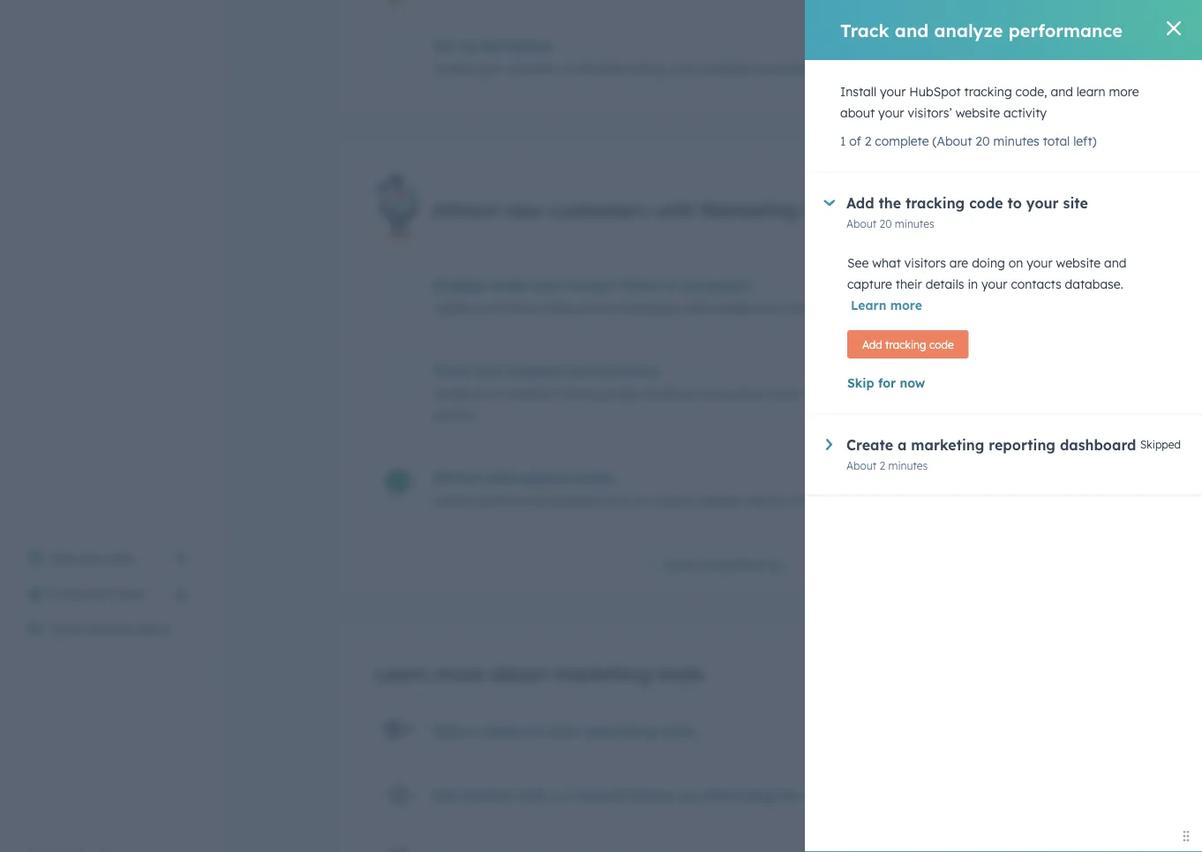 Task type: describe. For each thing, give the bounding box(es) containing it.
conversion-
[[475, 300, 543, 315]]

completed
[[698, 557, 763, 572]]

(about
[[933, 133, 973, 149]]

1 horizontal spatial with
[[654, 197, 695, 222]]

email
[[580, 300, 611, 315]]

link opens in a new window image
[[175, 548, 187, 570]]

analyze for track and analyze performance install your hubspot tracking code, and learn more about your visitors' website activity
[[508, 362, 563, 379]]

audience
[[844, 786, 908, 804]]

see
[[848, 255, 869, 271]]

visitors inside see what visitors are doing on your website and capture their details in your contacts database. learn more
[[905, 255, 946, 271]]

start overview demo
[[49, 622, 171, 637]]

1 [object object] complete progress bar from the top
[[922, 367, 974, 372]]

forms
[[596, 492, 630, 508]]

skip for now
[[848, 375, 926, 391]]

database.
[[1065, 276, 1124, 292]]

great job!
[[1005, 492, 1054, 505]]

hide completed (1) button
[[646, 554, 783, 577]]

view your plan link
[[18, 541, 198, 577]]

0%
[[1039, 277, 1054, 290]]

a for create
[[898, 436, 907, 454]]

1 horizontal spatial 4
[[1005, 300, 1012, 313]]

a for take
[[470, 722, 479, 739]]

1 vertical spatial 4
[[565, 786, 575, 804]]

properties
[[823, 61, 883, 77]]

track and analyze performance
[[841, 19, 1123, 41]]

take a demo of your marketing tools link
[[433, 722, 695, 739]]

set up the basics button
[[433, 37, 911, 55]]

professional-
[[475, 492, 551, 508]]

them
[[622, 276, 659, 294]]

learn inside see what visitors are doing on your website and capture their details in your contacts database. learn more
[[851, 298, 887, 313]]

visitors inside attract and capture leads create professional-looking forms to convert website visitors into leads
[[745, 492, 786, 508]]

start tasks button
[[925, 37, 1054, 73]]

hide completed (1)
[[665, 557, 783, 572]]

your inside engage leads and convert them to customers create conversion-ready email campaigns and engage your contact lists
[[757, 300, 783, 315]]

learn more about marketing tools
[[374, 661, 704, 686]]

hub
[[804, 197, 843, 222]]

2 [object object] complete progress bar from the top
[[922, 474, 1020, 479]]

set
[[433, 37, 455, 55]]

analyze for track and analyze performance
[[935, 19, 1004, 41]]

attract new customers with marketing hub
[[433, 197, 843, 222]]

import
[[433, 61, 474, 77]]

about 4 minutes
[[972, 300, 1054, 313]]

more inside the install your hubspot tracking code, and learn more about your visitors' website activity
[[1110, 84, 1140, 99]]

2 vertical spatial a
[[552, 786, 561, 804]]

skipped
[[1141, 438, 1181, 451]]

add for tracking
[[863, 338, 883, 351]]

install your hubspot tracking code, and learn more about your visitors' website activity
[[841, 84, 1140, 121]]

track and analyze performance button
[[433, 362, 911, 379]]

install inside the install your hubspot tracking code, and learn more about your visitors' website activity
[[841, 84, 877, 99]]

start for start tasks
[[947, 47, 978, 62]]

ready
[[543, 300, 576, 315]]

start for start overview demo
[[49, 622, 79, 637]]

and inside the install your hubspot tracking code, and learn more about your visitors' website activity
[[1051, 84, 1074, 99]]

code, inside the install your hubspot tracking code, and learn more about your visitors' website activity
[[1016, 84, 1048, 99]]

customers inside engage leads and convert them to customers create conversion-ready email campaigns and engage your contact lists
[[682, 276, 754, 294]]

add tracking code button
[[848, 330, 969, 359]]

visitors' inside track and analyze performance install your hubspot tracking code, and learn more about your visitors' website activity
[[803, 385, 847, 401]]

learn inside track and analyze performance install your hubspot tracking code, and learn more about your visitors' website activity
[[669, 385, 698, 401]]

tasks
[[982, 47, 1014, 62]]

convert inside attract and capture leads create professional-looking forms to convert website visitors into leads
[[649, 492, 693, 508]]

view your plan
[[49, 551, 135, 566]]

what
[[873, 255, 901, 271]]

visitors' inside the install your hubspot tracking code, and learn more about your visitors' website activity
[[908, 105, 953, 121]]

capture inside see what visitors are doing on your website and capture their details in your contacts database. learn more
[[848, 276, 893, 292]]

get started with a 4 minute lesson on attracting the right audience link
[[433, 786, 908, 804]]

teammates,
[[599, 61, 669, 77]]

total
[[1043, 133, 1070, 149]]

0 horizontal spatial customers
[[550, 197, 648, 222]]

1 horizontal spatial 20
[[976, 133, 990, 149]]

hide
[[665, 557, 694, 572]]

campaigns
[[615, 300, 680, 315]]

1 vertical spatial on
[[680, 786, 698, 804]]

track and analyze performance install your hubspot tracking code, and learn more about your visitors' website activity
[[433, 362, 895, 422]]

right
[[805, 786, 839, 804]]

lesson
[[632, 786, 676, 804]]

minutes left total
[[994, 133, 1040, 149]]

start tasks
[[947, 47, 1014, 62]]

engage leads and convert them to customers create conversion-ready email campaigns and engage your contact lists
[[433, 276, 857, 315]]

team
[[116, 586, 147, 602]]

1 of 2 complete (about 20 minutes total left)
[[841, 133, 1097, 149]]

for
[[879, 375, 896, 391]]

0 horizontal spatial about
[[490, 661, 547, 686]]

activity inside track and analyze performance install your hubspot tracking code, and learn more about your visitors' website activity
[[433, 407, 476, 422]]

0 vertical spatial 2
[[865, 133, 872, 149]]

great
[[1005, 492, 1033, 505]]

attract for attract new customers with marketing hub
[[433, 197, 500, 222]]

dashboard
[[1060, 436, 1137, 454]]

get started with a 4 minute lesson on attracting the right audience
[[433, 786, 908, 804]]

start overview demo link
[[18, 612, 198, 647]]

hubspot inside the set up the basics import your contacts, invite teammates, and understand hubspot properties
[[768, 61, 820, 77]]

track and analyze performance dialog
[[805, 0, 1203, 852]]

website inside see what visitors are doing on your website and capture their details in your contacts database. learn more
[[1057, 255, 1101, 271]]

invite
[[564, 61, 596, 77]]

1 vertical spatial about
[[972, 300, 1002, 313]]

their
[[896, 276, 923, 292]]

attract and capture leads button
[[433, 468, 911, 486]]

and inside the set up the basics import your contacts, invite teammates, and understand hubspot properties
[[672, 61, 695, 77]]

left)
[[1074, 133, 1097, 149]]

your inside "add the tracking code to your site about 20 minutes"
[[1027, 194, 1059, 212]]

job!
[[1036, 492, 1054, 505]]

basics
[[509, 37, 553, 55]]

performance for track and analyze performance install your hubspot tracking code, and learn more about your visitors' website activity
[[567, 362, 659, 379]]

caret image for create
[[826, 439, 833, 450]]

caret image for add
[[824, 200, 835, 206]]

engage
[[709, 300, 753, 315]]

see what visitors are doing on your website and capture their details in your contacts database. learn more
[[848, 255, 1127, 313]]

track for track and analyze performance install your hubspot tracking code, and learn more about your visitors' website activity
[[433, 362, 472, 379]]

link opens in a new window image
[[175, 553, 187, 565]]

0 vertical spatial tools
[[657, 661, 704, 686]]

minutes inside create a marketing reporting dashboard about 2 minutes
[[889, 459, 928, 472]]

create inside engage leads and convert them to customers create conversion-ready email campaigns and engage your contact lists
[[433, 300, 471, 315]]

complete
[[875, 133, 929, 149]]

1 vertical spatial leads
[[577, 468, 614, 486]]

more inside see what visitors are doing on your website and capture their details in your contacts database. learn more
[[891, 298, 923, 313]]

lists
[[834, 300, 857, 315]]

0 horizontal spatial learn
[[374, 661, 430, 686]]

minutes down contacts
[[1015, 300, 1054, 313]]

1 vertical spatial tools
[[661, 722, 695, 739]]

into
[[790, 492, 812, 508]]

attracting
[[703, 786, 774, 804]]

engage
[[433, 276, 487, 294]]

your inside view your plan link
[[81, 551, 107, 566]]

track for track and analyze performance
[[841, 19, 890, 41]]

1 vertical spatial with
[[517, 786, 547, 804]]

about inside the install your hubspot tracking code, and learn more about your visitors' website activity
[[841, 105, 875, 121]]

demo for a
[[484, 722, 524, 739]]

2 horizontal spatial leads
[[815, 492, 846, 508]]

hubspot inside the install your hubspot tracking code, and learn more about your visitors' website activity
[[910, 84, 961, 99]]



Task type: vqa. For each thing, say whether or not it's contained in the screenshot.
the notifications: related to Companies you can view
no



Task type: locate. For each thing, give the bounding box(es) containing it.
of down learn more about marketing tools
[[528, 722, 542, 739]]

skip for now button
[[848, 373, 1160, 394]]

minutes up what
[[895, 217, 935, 230]]

1
[[841, 133, 846, 149]]

convert inside engage leads and convert them to customers create conversion-ready email campaigns and engage your contact lists
[[564, 276, 618, 294]]

20
[[976, 133, 990, 149], [880, 217, 892, 230]]

more
[[1110, 84, 1140, 99], [891, 298, 923, 313], [702, 385, 732, 401], [435, 661, 485, 686]]

0 horizontal spatial start
[[49, 622, 79, 637]]

tracking inside "add the tracking code to your site about 20 minutes"
[[906, 194, 965, 212]]

tracking down (about
[[906, 194, 965, 212]]

on inside see what visitors are doing on your website and capture their details in your contacts database. learn more
[[1009, 255, 1024, 271]]

contacts,
[[507, 61, 561, 77]]

0 horizontal spatial the
[[482, 37, 505, 55]]

and inside see what visitors are doing on your website and capture their details in your contacts database. learn more
[[1105, 255, 1127, 271]]

tracking down start tasks button
[[965, 84, 1013, 99]]

on
[[1009, 255, 1024, 271], [680, 786, 698, 804]]

of right "1"
[[850, 133, 862, 149]]

about inside "add the tracking code to your site about 20 minutes"
[[847, 217, 877, 230]]

20 inside "add the tracking code to your site about 20 minutes"
[[880, 217, 892, 230]]

convert
[[564, 276, 618, 294], [649, 492, 693, 508]]

invite your team button
[[18, 577, 198, 612]]

1 horizontal spatial the
[[778, 786, 801, 804]]

visitors left into
[[745, 492, 786, 508]]

engage leads and convert them to customers button
[[433, 276, 911, 294]]

add inside button
[[863, 338, 883, 351]]

performance inside dialog
[[1009, 19, 1123, 41]]

1 vertical spatial marketing
[[553, 661, 652, 686]]

0 vertical spatial install
[[841, 84, 877, 99]]

0 horizontal spatial on
[[680, 786, 698, 804]]

20 right (about
[[976, 133, 990, 149]]

the up what
[[879, 194, 902, 212]]

0 vertical spatial to
[[1008, 194, 1022, 212]]

0 vertical spatial with
[[654, 197, 695, 222]]

start down invite
[[49, 622, 79, 637]]

demo down team
[[138, 622, 171, 637]]

about up "1"
[[841, 105, 875, 121]]

visitors up their
[[905, 255, 946, 271]]

track inside track and analyze performance dialog
[[841, 19, 890, 41]]

20 up what
[[880, 217, 892, 230]]

0 horizontal spatial code,
[[608, 385, 640, 401]]

website up database. at the right top
[[1057, 255, 1101, 271]]

1 vertical spatial start
[[49, 622, 79, 637]]

the inside the set up the basics import your contacts, invite teammates, and understand hubspot properties
[[482, 37, 505, 55]]

create left professional-
[[433, 492, 471, 508]]

1 horizontal spatial code
[[970, 194, 1004, 212]]

0 vertical spatial visitors
[[905, 255, 946, 271]]

performance inside track and analyze performance install your hubspot tracking code, and learn more about your visitors' website activity
[[567, 362, 659, 379]]

minutes down now
[[889, 459, 928, 472]]

0 vertical spatial 4
[[1005, 300, 1012, 313]]

0 vertical spatial visitors'
[[908, 105, 953, 121]]

website down attract and capture leads button
[[697, 492, 741, 508]]

with
[[654, 197, 695, 222], [517, 786, 547, 804]]

code, up total
[[1016, 84, 1048, 99]]

create inside create a marketing reporting dashboard about 2 minutes
[[847, 436, 894, 454]]

track down engage
[[433, 362, 472, 379]]

marketing down now
[[912, 436, 985, 454]]

1 horizontal spatial convert
[[649, 492, 693, 508]]

1 horizontal spatial code,
[[1016, 84, 1048, 99]]

learn inside the install your hubspot tracking code, and learn more about your visitors' website activity
[[1077, 84, 1106, 99]]

minutes inside "add the tracking code to your site about 20 minutes"
[[895, 217, 935, 230]]

1 horizontal spatial start
[[947, 47, 978, 62]]

website up 1 of 2 complete (about 20 minutes total left)
[[956, 105, 1001, 121]]

1 attract from the top
[[433, 197, 500, 222]]

code, down track and analyze performance 'button'
[[608, 385, 640, 401]]

site
[[1064, 194, 1089, 212]]

0 horizontal spatial learn
[[669, 385, 698, 401]]

doing
[[972, 255, 1006, 271]]

0 vertical spatial customers
[[550, 197, 648, 222]]

1 vertical spatial visitors'
[[803, 385, 847, 401]]

1 horizontal spatial analyze
[[935, 19, 1004, 41]]

1 vertical spatial capture
[[518, 468, 572, 486]]

website inside track and analyze performance install your hubspot tracking code, and learn more about your visitors' website activity
[[851, 385, 895, 401]]

1 horizontal spatial of
[[850, 133, 862, 149]]

attract left new at the left top of page
[[433, 197, 500, 222]]

add the tracking code to your site about 20 minutes
[[847, 194, 1089, 230]]

1 horizontal spatial performance
[[1009, 19, 1123, 41]]

plan
[[110, 551, 135, 566]]

0 vertical spatial add
[[847, 194, 875, 212]]

a down now
[[898, 436, 907, 454]]

learn down track and analyze performance 'button'
[[669, 385, 698, 401]]

2 attract from the top
[[433, 468, 482, 486]]

leads inside engage leads and convert them to customers create conversion-ready email campaigns and engage your contact lists
[[491, 276, 528, 294]]

about
[[847, 217, 877, 230], [972, 300, 1002, 313], [847, 459, 877, 472]]

1 horizontal spatial hubspot
[[768, 61, 820, 77]]

1 vertical spatial to
[[663, 276, 677, 294]]

customers
[[550, 197, 648, 222], [682, 276, 754, 294]]

1 vertical spatial learn
[[374, 661, 430, 686]]

marketing inside create a marketing reporting dashboard about 2 minutes
[[912, 436, 985, 454]]

invite your team
[[49, 586, 147, 602]]

1 vertical spatial a
[[470, 722, 479, 739]]

about inside track and analyze performance install your hubspot tracking code, and learn more about your visitors' website activity
[[735, 385, 770, 401]]

1 horizontal spatial to
[[663, 276, 677, 294]]

your
[[478, 61, 503, 77], [880, 84, 906, 99], [879, 105, 905, 121], [1027, 194, 1059, 212], [1027, 255, 1053, 271], [982, 276, 1008, 292], [757, 300, 783, 315], [472, 385, 498, 401], [773, 385, 799, 401], [81, 551, 107, 566], [87, 586, 113, 602], [546, 722, 579, 739]]

minutes
[[994, 133, 1040, 149], [895, 217, 935, 230], [1015, 300, 1054, 313], [889, 459, 928, 472]]

website left now
[[851, 385, 895, 401]]

0 vertical spatial caret image
[[824, 200, 835, 206]]

track inside track and analyze performance install your hubspot tracking code, and learn more about your visitors' website activity
[[433, 362, 472, 379]]

tracking
[[965, 84, 1013, 99], [906, 194, 965, 212], [886, 338, 927, 351], [557, 385, 605, 401]]

hubspot down 'conversion-'
[[502, 385, 553, 401]]

4
[[1005, 300, 1012, 313], [565, 786, 575, 804]]

capture up looking
[[518, 468, 572, 486]]

add for the
[[847, 194, 875, 212]]

learn
[[851, 298, 887, 313], [374, 661, 430, 686]]

and
[[895, 19, 929, 41], [672, 61, 695, 77], [1051, 84, 1074, 99], [1105, 255, 1127, 271], [533, 276, 560, 294], [683, 300, 706, 315], [476, 362, 504, 379], [643, 385, 666, 401], [486, 468, 513, 486]]

create down skip
[[847, 436, 894, 454]]

0 vertical spatial attract
[[433, 197, 500, 222]]

a right take
[[470, 722, 479, 739]]

0 horizontal spatial hubspot
[[502, 385, 553, 401]]

0 vertical spatial code
[[970, 194, 1004, 212]]

view
[[49, 551, 77, 566]]

hubspot left properties
[[768, 61, 820, 77]]

2 down skip for now
[[880, 459, 886, 472]]

track up properties
[[841, 19, 890, 41]]

1 horizontal spatial leads
[[577, 468, 614, 486]]

tracking down email
[[557, 385, 605, 401]]

understand
[[698, 61, 765, 77]]

1 vertical spatial install
[[433, 385, 469, 401]]

get
[[433, 786, 458, 804]]

add right hub
[[847, 194, 875, 212]]

attract and capture leads create professional-looking forms to convert website visitors into leads
[[433, 468, 846, 508]]

a left minute
[[552, 786, 561, 804]]

customers right new at the left top of page
[[550, 197, 648, 222]]

activity
[[1004, 105, 1047, 121], [433, 407, 476, 422]]

take a demo of your marketing tools
[[433, 722, 695, 739]]

leads
[[491, 276, 528, 294], [577, 468, 614, 486], [815, 492, 846, 508]]

[object object] complete progress bar down create a marketing reporting dashboard about 2 minutes
[[922, 474, 1020, 479]]

0 horizontal spatial to
[[634, 492, 646, 508]]

with left marketing
[[654, 197, 695, 222]]

analyze inside track and analyze performance install your hubspot tracking code, and learn more about your visitors' website activity
[[508, 362, 563, 379]]

1 horizontal spatial on
[[1009, 255, 1024, 271]]

tracking inside the install your hubspot tracking code, and learn more about your visitors' website activity
[[965, 84, 1013, 99]]

reporting
[[989, 436, 1056, 454]]

4 left minute
[[565, 786, 575, 804]]

caret image
[[824, 200, 835, 206], [826, 439, 833, 450]]

code
[[970, 194, 1004, 212], [930, 338, 954, 351]]

a inside create a marketing reporting dashboard about 2 minutes
[[898, 436, 907, 454]]

the inside "add the tracking code to your site about 20 minutes"
[[879, 194, 902, 212]]

2 vertical spatial the
[[778, 786, 801, 804]]

1 vertical spatial the
[[879, 194, 902, 212]]

marketing up take a demo of your marketing tools link
[[553, 661, 652, 686]]

0 horizontal spatial 20
[[880, 217, 892, 230]]

0 vertical spatial about
[[841, 105, 875, 121]]

0 vertical spatial learn
[[1077, 84, 1106, 99]]

a
[[898, 436, 907, 454], [470, 722, 479, 739], [552, 786, 561, 804]]

code inside "add the tracking code to your site about 20 minutes"
[[970, 194, 1004, 212]]

[object object] complete progress bar
[[922, 367, 974, 372], [922, 474, 1020, 479]]

website inside the install your hubspot tracking code, and learn more about your visitors' website activity
[[956, 105, 1001, 121]]

visitors' up (about
[[908, 105, 953, 121]]

about up take a demo of your marketing tools link
[[490, 661, 547, 686]]

code up doing
[[970, 194, 1004, 212]]

visitors' left skip
[[803, 385, 847, 401]]

on right doing
[[1009, 255, 1024, 271]]

started
[[462, 786, 513, 804]]

and inside attract and capture leads create professional-looking forms to convert website visitors into leads
[[486, 468, 513, 486]]

create
[[433, 300, 471, 315], [847, 436, 894, 454], [433, 492, 471, 508]]

attract inside attract and capture leads create professional-looking forms to convert website visitors into leads
[[433, 468, 482, 486]]

1 horizontal spatial about
[[735, 385, 770, 401]]

marketing up minute
[[583, 722, 657, 739]]

install
[[841, 84, 877, 99], [433, 385, 469, 401]]

0 horizontal spatial activity
[[433, 407, 476, 422]]

contacts
[[1011, 276, 1062, 292]]

new
[[505, 197, 544, 222]]

your inside invite your team button
[[87, 586, 113, 602]]

create a marketing reporting dashboard about 2 minutes
[[847, 436, 1137, 472]]

contact
[[786, 300, 831, 315]]

1 vertical spatial 20
[[880, 217, 892, 230]]

up
[[460, 37, 478, 55]]

to inside attract and capture leads create professional-looking forms to convert website visitors into leads
[[634, 492, 646, 508]]

0 vertical spatial capture
[[848, 276, 893, 292]]

performance for track and analyze performance
[[1009, 19, 1123, 41]]

2 horizontal spatial to
[[1008, 194, 1022, 212]]

with right the started
[[517, 786, 547, 804]]

learn more button
[[851, 295, 923, 316]]

0 horizontal spatial performance
[[567, 362, 659, 379]]

0 horizontal spatial code
[[930, 338, 954, 351]]

1 horizontal spatial learn
[[1077, 84, 1106, 99]]

of inside track and analyze performance dialog
[[850, 133, 862, 149]]

performance down email
[[567, 362, 659, 379]]

0 horizontal spatial leads
[[491, 276, 528, 294]]

(1)
[[767, 557, 783, 572]]

marketing
[[701, 197, 798, 222]]

on right lesson
[[680, 786, 698, 804]]

add tracking code
[[863, 338, 954, 351]]

1 vertical spatial analyze
[[508, 362, 563, 379]]

code down details
[[930, 338, 954, 351]]

capture
[[848, 276, 893, 292], [518, 468, 572, 486]]

performance
[[1009, 19, 1123, 41], [567, 362, 659, 379]]

0 horizontal spatial of
[[528, 722, 542, 739]]

0 vertical spatial about
[[847, 217, 877, 230]]

your inside the set up the basics import your contacts, invite teammates, and understand hubspot properties
[[478, 61, 503, 77]]

details
[[926, 276, 965, 292]]

more inside track and analyze performance install your hubspot tracking code, and learn more about your visitors' website activity
[[702, 385, 732, 401]]

leads up forms
[[577, 468, 614, 486]]

1 vertical spatial create
[[847, 436, 894, 454]]

leads up 'conversion-'
[[491, 276, 528, 294]]

0 vertical spatial a
[[898, 436, 907, 454]]

learn up left)
[[1077, 84, 1106, 99]]

code inside button
[[930, 338, 954, 351]]

0 horizontal spatial a
[[470, 722, 479, 739]]

1 horizontal spatial visitors'
[[908, 105, 953, 121]]

hubspot inside track and analyze performance install your hubspot tracking code, and learn more about your visitors' website activity
[[502, 385, 553, 401]]

create inside attract and capture leads create professional-looking forms to convert website visitors into leads
[[433, 492, 471, 508]]

0 vertical spatial track
[[841, 19, 890, 41]]

about up see
[[847, 217, 877, 230]]

1 vertical spatial visitors
[[745, 492, 786, 508]]

0 horizontal spatial visitors
[[745, 492, 786, 508]]

attract
[[433, 197, 500, 222], [433, 468, 482, 486]]

2 vertical spatial about
[[847, 459, 877, 472]]

about down in
[[972, 300, 1002, 313]]

tracking inside track and analyze performance install your hubspot tracking code, and learn more about your visitors' website activity
[[557, 385, 605, 401]]

1 horizontal spatial track
[[841, 19, 890, 41]]

2 inside create a marketing reporting dashboard about 2 minutes
[[880, 459, 886, 472]]

about
[[841, 105, 875, 121], [735, 385, 770, 401], [490, 661, 547, 686]]

2 vertical spatial hubspot
[[502, 385, 553, 401]]

create down engage
[[433, 300, 471, 315]]

to right them
[[663, 276, 677, 294]]

0 vertical spatial start
[[947, 47, 978, 62]]

1 vertical spatial learn
[[669, 385, 698, 401]]

website inside attract and capture leads create professional-looking forms to convert website visitors into leads
[[697, 492, 741, 508]]

close image
[[1167, 21, 1181, 35]]

0 horizontal spatial convert
[[564, 276, 618, 294]]

activity inside the install your hubspot tracking code, and learn more about your visitors' website activity
[[1004, 105, 1047, 121]]

attract up professional-
[[433, 468, 482, 486]]

0 vertical spatial of
[[850, 133, 862, 149]]

add inside "add the tracking code to your site about 20 minutes"
[[847, 194, 875, 212]]

in
[[968, 276, 979, 292]]

1 vertical spatial performance
[[567, 362, 659, 379]]

minute
[[579, 786, 628, 804]]

about inside create a marketing reporting dashboard about 2 minutes
[[847, 459, 877, 472]]

1 horizontal spatial visitors
[[905, 255, 946, 271]]

leads right into
[[815, 492, 846, 508]]

to right forms
[[634, 492, 646, 508]]

start down "track and analyze performance"
[[947, 47, 978, 62]]

analyze up start tasks
[[935, 19, 1004, 41]]

take
[[433, 722, 466, 739]]

hubspot up (about
[[910, 84, 961, 99]]

1 horizontal spatial customers
[[682, 276, 754, 294]]

capture down see
[[848, 276, 893, 292]]

1 vertical spatial track
[[433, 362, 472, 379]]

to inside "add the tracking code to your site about 20 minutes"
[[1008, 194, 1022, 212]]

2 right "1"
[[865, 133, 872, 149]]

1 vertical spatial about
[[735, 385, 770, 401]]

0 vertical spatial the
[[482, 37, 505, 55]]

tools
[[657, 661, 704, 686], [661, 722, 695, 739]]

about down track and analyze performance 'button'
[[735, 385, 770, 401]]

invite
[[49, 586, 83, 602]]

1 vertical spatial of
[[528, 722, 542, 739]]

0 vertical spatial [object object] complete progress bar
[[922, 367, 974, 372]]

capture inside attract and capture leads create professional-looking forms to convert website visitors into leads
[[518, 468, 572, 486]]

convert up email
[[564, 276, 618, 294]]

0 vertical spatial convert
[[564, 276, 618, 294]]

set up the basics import your contacts, invite teammates, and understand hubspot properties
[[433, 37, 883, 77]]

attract for attract and capture leads create professional-looking forms to convert website visitors into leads
[[433, 468, 482, 486]]

1 horizontal spatial install
[[841, 84, 877, 99]]

4 down contacts
[[1005, 300, 1012, 313]]

0 vertical spatial marketing
[[912, 436, 985, 454]]

1 vertical spatial attract
[[433, 468, 482, 486]]

demo for overview
[[138, 622, 171, 637]]

start inside button
[[947, 47, 978, 62]]

add up skip
[[863, 338, 883, 351]]

code, inside track and analyze performance install your hubspot tracking code, and learn more about your visitors' website activity
[[608, 385, 640, 401]]

customers up engage
[[682, 276, 754, 294]]

[object object] complete progress bar up now
[[922, 367, 974, 372]]

of
[[850, 133, 862, 149], [528, 722, 542, 739]]

2 vertical spatial marketing
[[583, 722, 657, 739]]

1 vertical spatial convert
[[649, 492, 693, 508]]

0 horizontal spatial capture
[[518, 468, 572, 486]]

1 vertical spatial code,
[[608, 385, 640, 401]]

visitors'
[[908, 105, 953, 121], [803, 385, 847, 401]]

analyze down ready
[[508, 362, 563, 379]]

now
[[900, 375, 926, 391]]

0 horizontal spatial demo
[[138, 622, 171, 637]]

0 vertical spatial on
[[1009, 255, 1024, 271]]

analyze
[[935, 19, 1004, 41], [508, 362, 563, 379]]

tracking up now
[[886, 338, 927, 351]]

the left right
[[778, 786, 801, 804]]

learn
[[1077, 84, 1106, 99], [669, 385, 698, 401]]

demo
[[138, 622, 171, 637], [484, 722, 524, 739]]

0 horizontal spatial with
[[517, 786, 547, 804]]

overview
[[82, 622, 134, 637]]

convert down attract and capture leads button
[[649, 492, 693, 508]]

to inside engage leads and convert them to customers create conversion-ready email campaigns and engage your contact lists
[[663, 276, 677, 294]]

0 vertical spatial leads
[[491, 276, 528, 294]]

performance up tasks
[[1009, 19, 1123, 41]]

tracking inside button
[[886, 338, 927, 351]]

0 vertical spatial performance
[[1009, 19, 1123, 41]]

about down skip
[[847, 459, 877, 472]]

to left site
[[1008, 194, 1022, 212]]

demo right take
[[484, 722, 524, 739]]

0 vertical spatial 20
[[976, 133, 990, 149]]

skip
[[848, 375, 875, 391]]

analyze inside dialog
[[935, 19, 1004, 41]]

the right up at the top left of page
[[482, 37, 505, 55]]

looking
[[551, 492, 593, 508]]

install inside track and analyze performance install your hubspot tracking code, and learn more about your visitors' website activity
[[433, 385, 469, 401]]

are
[[950, 255, 969, 271]]

1 vertical spatial [object object] complete progress bar
[[922, 474, 1020, 479]]



